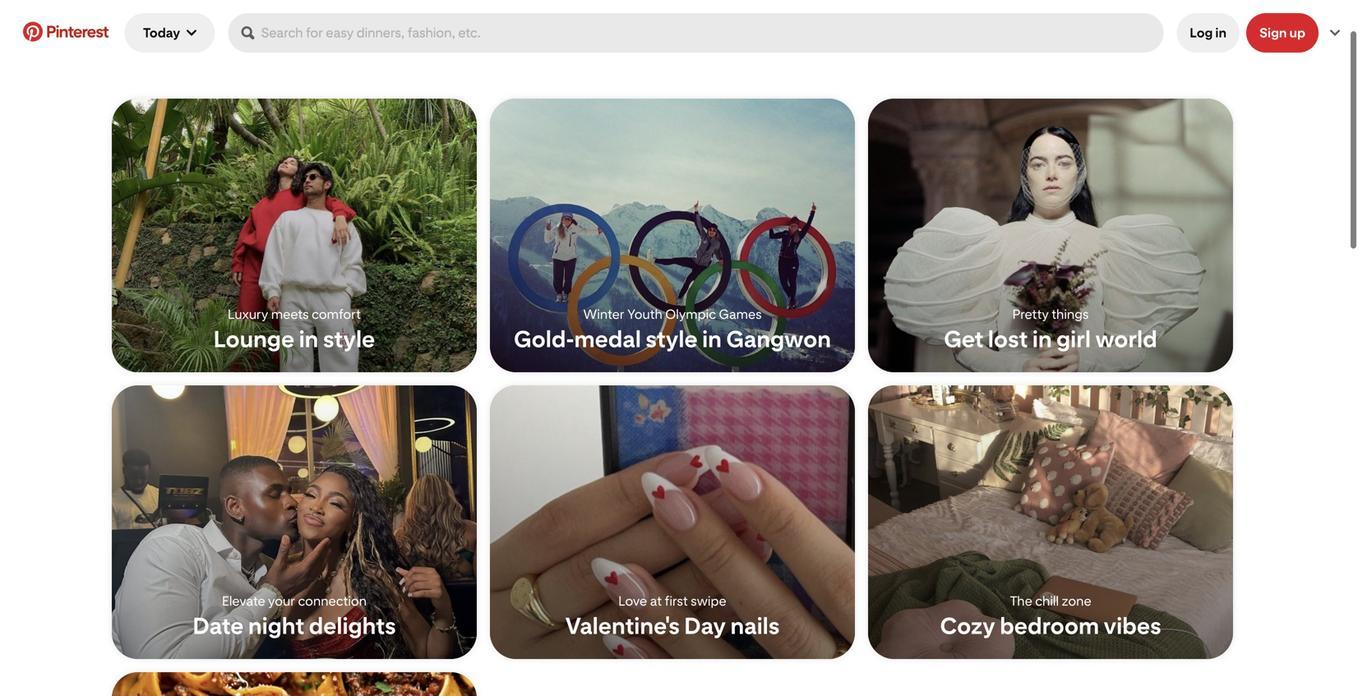 Task type: locate. For each thing, give the bounding box(es) containing it.
bedroom
[[1000, 613, 1100, 640]]

delights
[[309, 613, 396, 640]]

log
[[1190, 25, 1213, 41]]

1 horizontal spatial style
[[646, 326, 698, 353]]

2 style from the left
[[646, 326, 698, 353]]

in inside the luxury meets comfort lounge in style
[[299, 326, 319, 353]]

today button
[[125, 13, 215, 53]]

pretty
[[1013, 307, 1049, 322]]

inspired
[[657, 30, 769, 66]]

in right log on the right top of page
[[1216, 25, 1227, 41]]

elevate your connection date night delights
[[193, 594, 396, 640]]

medal
[[574, 326, 641, 353]]

1 style from the left
[[323, 326, 375, 353]]

at
[[650, 594, 662, 609]]

style down "olympic"
[[646, 326, 698, 353]]

girl
[[1057, 326, 1091, 353]]

log in
[[1190, 25, 1227, 41]]

youth
[[628, 307, 663, 322]]

style
[[323, 326, 375, 353], [646, 326, 698, 353]]

log in button
[[1177, 13, 1240, 53]]

nails
[[731, 613, 780, 640]]

style inside the luxury meets comfort lounge in style
[[323, 326, 375, 353]]

in
[[1216, 25, 1227, 41], [299, 326, 319, 353], [702, 326, 722, 353], [1033, 326, 1052, 353]]

0 horizontal spatial style
[[323, 326, 375, 353]]

your
[[268, 594, 295, 609]]

in down "olympic"
[[702, 326, 722, 353]]

style inside the winter youth olympic games gold-medal style in gangwon
[[646, 326, 698, 353]]

style down comfort
[[323, 326, 375, 353]]

pinterest image
[[23, 22, 43, 42]]

pinterest link
[[13, 22, 118, 42]]

winter youth olympic games gold-medal style in gangwon
[[514, 307, 831, 353]]

in down meets
[[299, 326, 319, 353]]

pinterest
[[46, 22, 108, 42]]

games
[[719, 307, 762, 322]]

in down pretty
[[1033, 326, 1052, 353]]

2024
[[706, 7, 746, 27]]

search icon image
[[241, 26, 255, 39]]

up
[[1290, 25, 1306, 41]]

connection
[[298, 594, 367, 609]]

sign
[[1260, 25, 1287, 41]]

day
[[684, 613, 726, 640]]



Task type: vqa. For each thing, say whether or not it's contained in the screenshot.
'below.'
no



Task type: describe. For each thing, give the bounding box(es) containing it.
first
[[665, 594, 688, 609]]

date
[[193, 613, 244, 640]]

night
[[248, 613, 304, 640]]

january 29, 2024 stay inspired
[[589, 7, 769, 66]]

cozy
[[940, 613, 996, 640]]

the
[[1010, 594, 1033, 609]]

lounge
[[214, 326, 295, 353]]

vibes
[[1104, 613, 1162, 640]]

in inside the winter youth olympic games gold-medal style in gangwon
[[702, 326, 722, 353]]

sign up button
[[1247, 13, 1319, 53]]

valentine's
[[566, 613, 680, 640]]

luxury
[[228, 307, 268, 322]]

in inside button
[[1216, 25, 1227, 41]]

lost
[[988, 326, 1028, 353]]

zone
[[1062, 594, 1092, 609]]

chill
[[1036, 594, 1059, 609]]

love at first swipe valentine's day nails
[[566, 594, 780, 640]]

winter
[[583, 307, 625, 322]]

stay
[[589, 30, 651, 66]]

get
[[944, 326, 984, 353]]

comfort
[[312, 307, 361, 322]]

Search text field
[[261, 13, 1157, 53]]

luxury meets comfort lounge in style
[[214, 307, 375, 353]]

gold-
[[514, 326, 574, 353]]

meets
[[271, 307, 309, 322]]

the chill zone cozy bedroom vibes
[[940, 594, 1162, 640]]

olympic
[[666, 307, 716, 322]]

pinterest button
[[13, 22, 118, 44]]

world
[[1096, 326, 1158, 353]]

swipe
[[691, 594, 727, 609]]

in inside pretty things get lost in girl world
[[1033, 326, 1052, 353]]

gangwon
[[726, 326, 831, 353]]

january
[[612, 7, 675, 27]]

elevate
[[222, 594, 265, 609]]

29,
[[678, 7, 702, 27]]

sign up
[[1260, 25, 1306, 41]]

things
[[1052, 307, 1089, 322]]

today
[[143, 25, 180, 41]]

pretty things get lost in girl world
[[944, 307, 1158, 353]]

love
[[619, 594, 647, 609]]



